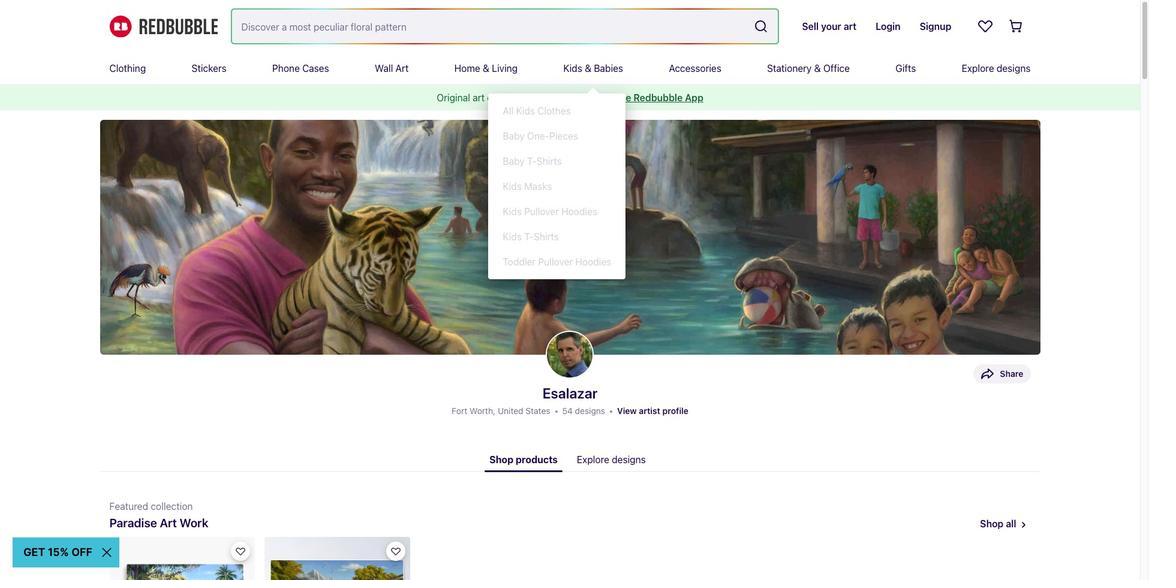 Task type: vqa. For each thing, say whether or not it's contained in the screenshot.
menu bar
yes



Task type: describe. For each thing, give the bounding box(es) containing it.
baby one-pieces
[[503, 131, 578, 142]]

wall art
[[375, 63, 409, 74]]

the
[[617, 92, 632, 103]]

wall art link
[[375, 53, 409, 84]]

54
[[563, 406, 573, 417]]

office
[[824, 63, 850, 74]]

accessories
[[669, 63, 722, 74]]

kids pullover hoodies link
[[489, 199, 626, 224]]

original art on awesome stuff. download the redbubble app
[[437, 92, 704, 103]]

states
[[526, 406, 551, 417]]

work
[[180, 517, 209, 531]]

featured collection paradise art work
[[110, 502, 209, 531]]

stickers
[[192, 63, 227, 74]]

clothes
[[538, 106, 571, 116]]

kids & babies link
[[564, 53, 624, 84]]

shop all
[[981, 519, 1017, 530]]

all
[[1007, 519, 1017, 530]]

& for office
[[815, 63, 821, 74]]

shop all link
[[981, 517, 1017, 532]]

toddler pullover hoodies link
[[489, 250, 626, 275]]

& for babies
[[585, 63, 592, 74]]

accessories link
[[669, 53, 722, 84]]

baby one-pieces link
[[489, 124, 626, 149]]

kids t-shirts
[[503, 232, 559, 242]]

wall
[[375, 63, 393, 74]]

all kids clothes
[[503, 106, 571, 116]]

toddler pullover hoodies
[[503, 257, 612, 268]]

toddler
[[503, 257, 536, 268]]

2 vertical spatial designs
[[612, 455, 646, 466]]

menu item containing kids & babies
[[489, 53, 626, 280]]

artist
[[639, 406, 661, 417]]

masks
[[525, 181, 552, 192]]

phone cases link
[[272, 53, 329, 84]]

download the redbubble app link
[[569, 92, 704, 103]]

paradise
[[110, 517, 157, 531]]

kids masks
[[503, 181, 552, 192]]

phone cases
[[272, 63, 329, 74]]

collection
[[151, 502, 193, 513]]

worth,
[[470, 406, 496, 417]]

baby for baby one-pieces
[[503, 131, 525, 142]]

shop for shop products
[[490, 455, 514, 466]]

menu bar containing clothing
[[110, 53, 1031, 280]]

gifts link
[[896, 53, 917, 84]]

view
[[618, 406, 637, 417]]

all
[[503, 106, 514, 116]]

home & living link
[[455, 53, 518, 84]]

shop products link
[[485, 448, 563, 473]]

gifts
[[896, 63, 917, 74]]

t- for baby
[[527, 156, 537, 167]]

art
[[473, 92, 485, 103]]

menu inside menu bar
[[489, 94, 626, 280]]

stationery
[[768, 63, 812, 74]]

download
[[569, 92, 615, 103]]

shop products
[[490, 455, 558, 466]]

Search term search field
[[232, 10, 750, 43]]

hoodies for kids pullover hoodies
[[562, 206, 598, 217]]



Task type: locate. For each thing, give the bounding box(es) containing it.
shirts down kids pullover hoodies
[[534, 232, 559, 242]]

esalazar
[[543, 385, 598, 402]]

t- for kids
[[525, 232, 534, 242]]

menu item
[[489, 53, 626, 280]]

home & living
[[455, 63, 518, 74]]

one-
[[527, 131, 550, 142]]

menu bar
[[110, 53, 1031, 280]]

shop left the products
[[490, 455, 514, 466]]

pullover for toddler
[[539, 257, 573, 268]]

on
[[487, 92, 498, 103]]

0 vertical spatial explore
[[962, 63, 995, 74]]

t- inside baby t-shirts link
[[527, 156, 537, 167]]

hoodies for toddler pullover hoodies
[[576, 257, 612, 268]]

art right wall
[[396, 63, 409, 74]]

1 vertical spatial baby
[[503, 156, 525, 167]]

0 vertical spatial hoodies
[[562, 206, 598, 217]]

explore inside menu bar
[[962, 63, 995, 74]]

explore designs for the top "explore designs" link
[[962, 63, 1031, 74]]

art inside featured collection paradise art work
[[160, 517, 177, 531]]

living
[[492, 63, 518, 74]]

1 horizontal spatial art
[[396, 63, 409, 74]]

None field
[[232, 10, 779, 43]]

baby
[[503, 131, 525, 142], [503, 156, 525, 167]]

babies
[[594, 63, 624, 74]]

0 vertical spatial explore designs link
[[962, 53, 1031, 84]]

app
[[685, 92, 704, 103]]

1 horizontal spatial shop
[[981, 519, 1004, 530]]

t- up toddler on the left of page
[[525, 232, 534, 242]]

designs
[[997, 63, 1031, 74], [575, 406, 606, 417], [612, 455, 646, 466]]

0 vertical spatial t-
[[527, 156, 537, 167]]

pullover for kids
[[525, 206, 559, 217]]

pullover down masks
[[525, 206, 559, 217]]

kids left masks
[[503, 181, 522, 192]]

0 vertical spatial pullover
[[525, 206, 559, 217]]

stuff.
[[544, 92, 567, 103]]

2 baby from the top
[[503, 156, 525, 167]]

view artist profile
[[618, 406, 689, 417]]

baby for baby t-shirts
[[503, 156, 525, 167]]

2 horizontal spatial designs
[[997, 63, 1031, 74]]

kids for t-
[[503, 232, 522, 242]]

united
[[498, 406, 524, 417]]

1 baby from the top
[[503, 131, 525, 142]]

baby up kids masks
[[503, 156, 525, 167]]

shop left all
[[981, 519, 1004, 530]]

& for living
[[483, 63, 490, 74]]

1 vertical spatial explore designs link
[[573, 448, 651, 473]]

1 vertical spatial pullover
[[539, 257, 573, 268]]

redbubble logo image
[[110, 15, 218, 37]]

explore designs inside menu bar
[[962, 63, 1031, 74]]

products
[[516, 455, 558, 466]]

2 horizontal spatial &
[[815, 63, 821, 74]]

kids
[[564, 63, 583, 74], [516, 106, 535, 116], [503, 181, 522, 192], [503, 206, 522, 217], [503, 232, 522, 242]]

0 horizontal spatial shop
[[490, 455, 514, 466]]

shirts up kids masks link
[[537, 156, 562, 167]]

fort worth, united states
[[452, 406, 551, 417]]

cases
[[303, 63, 329, 74]]

hoodies
[[562, 206, 598, 217], [576, 257, 612, 268]]

view artist profile link
[[618, 406, 689, 417]]

1 horizontal spatial explore
[[962, 63, 995, 74]]

1 vertical spatial hoodies
[[576, 257, 612, 268]]

0 vertical spatial baby
[[503, 131, 525, 142]]

0 horizontal spatial explore
[[577, 455, 610, 466]]

stationery & office link
[[768, 53, 850, 84]]

featured
[[110, 502, 148, 513]]

& left office
[[815, 63, 821, 74]]

kids down awesome
[[516, 106, 535, 116]]

hoodies inside toddler pullover hoodies link
[[576, 257, 612, 268]]

shop inside "link"
[[981, 519, 1004, 530]]

t- up kids masks
[[527, 156, 537, 167]]

shop for shop all
[[981, 519, 1004, 530]]

kids for pullover
[[503, 206, 522, 217]]

1 & from the left
[[483, 63, 490, 74]]

1 vertical spatial t-
[[525, 232, 534, 242]]

phone
[[272, 63, 300, 74]]

kids & babies
[[564, 63, 624, 74]]

home
[[455, 63, 481, 74]]

kids masks link
[[489, 174, 626, 199]]

2 & from the left
[[585, 63, 592, 74]]

clothing
[[110, 63, 146, 74]]

baby inside baby one-pieces link
[[503, 131, 525, 142]]

shirts
[[537, 156, 562, 167], [534, 232, 559, 242]]

0 horizontal spatial art
[[160, 517, 177, 531]]

shirts for kids t-shirts
[[534, 232, 559, 242]]

baby t-shirts
[[503, 156, 562, 167]]

explore for "explore designs" link to the left
[[577, 455, 610, 466]]

1 vertical spatial explore designs
[[577, 455, 646, 466]]

hoodies up kids t-shirts link
[[562, 206, 598, 217]]

menu containing all kids clothes
[[489, 94, 626, 280]]

kids down kids masks
[[503, 206, 522, 217]]

1 vertical spatial designs
[[575, 406, 606, 417]]

kids up original art on awesome stuff. download the redbubble app
[[564, 63, 583, 74]]

original
[[437, 92, 470, 103]]

art inside wall art link
[[396, 63, 409, 74]]

0 vertical spatial designs
[[997, 63, 1031, 74]]

menu
[[489, 94, 626, 280]]

1 vertical spatial explore
[[577, 455, 610, 466]]

explore designs link
[[962, 53, 1031, 84], [573, 448, 651, 473]]

clothing link
[[110, 53, 146, 84]]

1 vertical spatial shop
[[981, 519, 1004, 530]]

stationery & office
[[768, 63, 850, 74]]

art
[[396, 63, 409, 74], [160, 517, 177, 531]]

kids pullover hoodies
[[503, 206, 598, 217]]

shop
[[490, 455, 514, 466], [981, 519, 1004, 530]]

0 horizontal spatial explore designs
[[577, 455, 646, 466]]

fort
[[452, 406, 468, 417]]

hoodies down kids t-shirts link
[[576, 257, 612, 268]]

0 vertical spatial shop
[[490, 455, 514, 466]]

t- inside kids t-shirts link
[[525, 232, 534, 242]]

stickers link
[[192, 53, 227, 84]]

baby t-shirts link
[[489, 149, 626, 174]]

1 vertical spatial art
[[160, 517, 177, 531]]

artist shop banner image image
[[100, 120, 1041, 355]]

pullover down kids t-shirts link
[[539, 257, 573, 268]]

awesome
[[501, 92, 542, 103]]

pullover
[[525, 206, 559, 217], [539, 257, 573, 268]]

t-
[[527, 156, 537, 167], [525, 232, 534, 242]]

0 horizontal spatial designs
[[575, 406, 606, 417]]

shirts for baby t-shirts
[[537, 156, 562, 167]]

0 vertical spatial shirts
[[537, 156, 562, 167]]

explore designs for "explore designs" link to the left
[[577, 455, 646, 466]]

kids up toddler on the left of page
[[503, 232, 522, 242]]

54 designs
[[563, 406, 606, 417]]

1 horizontal spatial designs
[[612, 455, 646, 466]]

baby inside baby t-shirts link
[[503, 156, 525, 167]]

1 horizontal spatial explore designs link
[[962, 53, 1031, 84]]

0 vertical spatial explore designs
[[962, 63, 1031, 74]]

0 vertical spatial art
[[396, 63, 409, 74]]

1 vertical spatial shirts
[[534, 232, 559, 242]]

&
[[483, 63, 490, 74], [585, 63, 592, 74], [815, 63, 821, 74]]

explore designs
[[962, 63, 1031, 74], [577, 455, 646, 466]]

1 horizontal spatial explore designs
[[962, 63, 1031, 74]]

explore for the top "explore designs" link
[[962, 63, 995, 74]]

all kids clothes link
[[489, 98, 626, 124]]

baby left one-
[[503, 131, 525, 142]]

hoodies inside kids pullover hoodies link
[[562, 206, 598, 217]]

explore
[[962, 63, 995, 74], [577, 455, 610, 466]]

& left living
[[483, 63, 490, 74]]

& left babies
[[585, 63, 592, 74]]

0 horizontal spatial explore designs link
[[573, 448, 651, 473]]

pieces
[[550, 131, 578, 142]]

3 & from the left
[[815, 63, 821, 74]]

profile
[[663, 406, 689, 417]]

kids for &
[[564, 63, 583, 74]]

kids for masks
[[503, 181, 522, 192]]

1 horizontal spatial &
[[585, 63, 592, 74]]

kids t-shirts link
[[489, 224, 626, 250]]

art down 'collection'
[[160, 517, 177, 531]]

redbubble
[[634, 92, 683, 103]]

0 horizontal spatial &
[[483, 63, 490, 74]]



